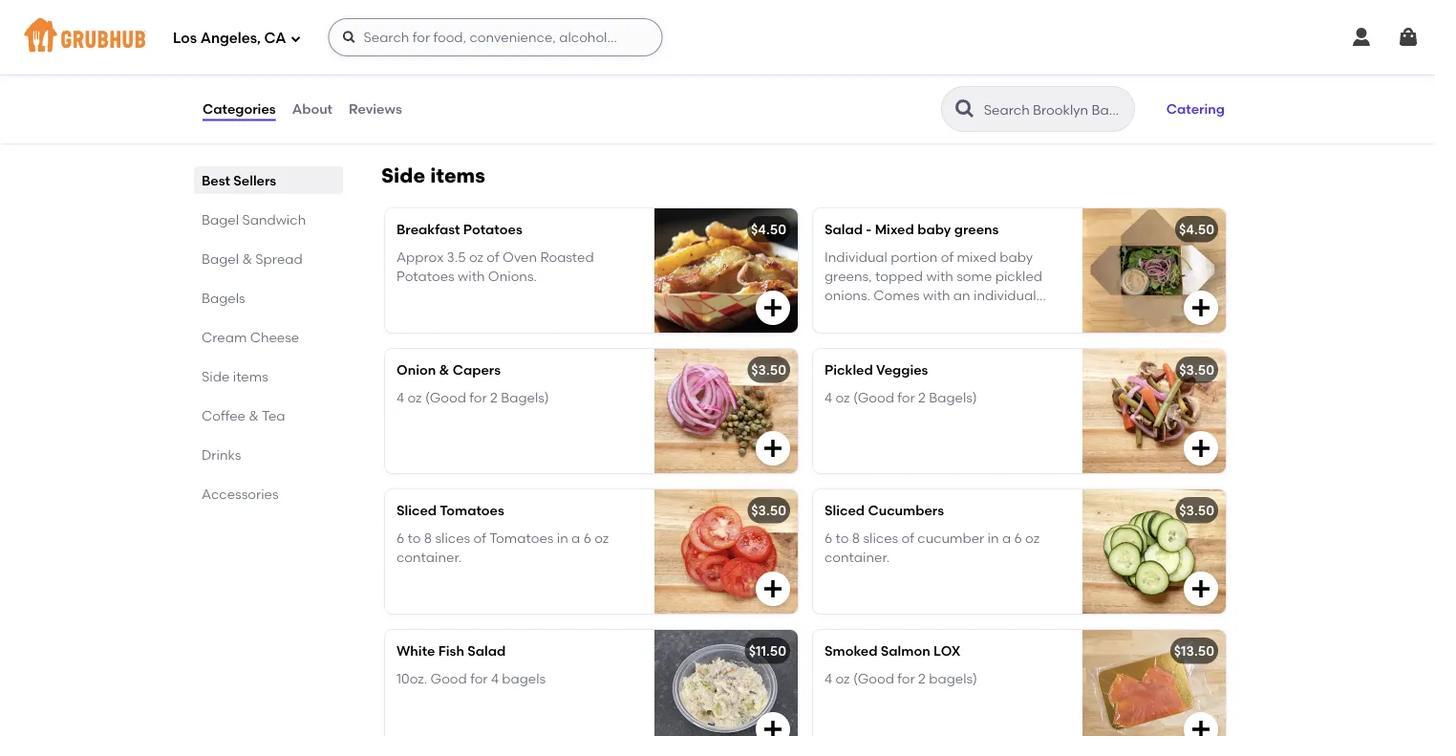 Task type: locate. For each thing, give the bounding box(es) containing it.
coffee & tea
[[202, 407, 285, 424]]

mixed
[[467, 59, 506, 75], [957, 249, 997, 265]]

for for smoked salmon lox
[[898, 670, 916, 686]]

sellers
[[234, 172, 276, 188]]

sliced
[[397, 503, 437, 519], [825, 503, 865, 519]]

1 bagel from the top
[[202, 211, 239, 228]]

1 vertical spatial items
[[233, 368, 268, 384]]

individual portion of mixed baby greens, topped with some pickled onions. comes with an individual portion of vinaigrette.
[[825, 249, 1043, 323]]

of inside 6 to 8 slices of cucumber in a 6 oz container.
[[902, 530, 915, 546]]

items up breakfast potatoes
[[430, 164, 485, 188]]

catering button
[[1158, 88, 1234, 130]]

bagel sandwich tab
[[202, 209, 336, 229]]

6
[[397, 530, 405, 546], [584, 530, 592, 546], [825, 530, 833, 546], [1015, 530, 1023, 546]]

bagels)
[[501, 389, 549, 405], [929, 389, 978, 405]]

0 horizontal spatial cheese
[[250, 329, 299, 345]]

veggies
[[877, 362, 929, 378]]

sliced left the cucumbers
[[825, 503, 865, 519]]

potatoes up approx 3.5 oz of oven roasted potatoes with onions.
[[463, 222, 523, 238]]

drinks
[[202, 446, 241, 463]]

to down sliced tomatoes
[[408, 530, 421, 546]]

cream cheese with nutella
[[397, 12, 577, 28]]

cream for cream cheese with nutella
[[397, 12, 442, 28]]

slices inside "6 to 8 slices of tomatoes in a 6 oz container."
[[435, 530, 471, 546]]

cream up soft
[[397, 12, 442, 28]]

onions.
[[488, 268, 537, 284]]

items down 'cream cheese' at the left top of the page
[[233, 368, 268, 384]]

0 horizontal spatial a
[[572, 530, 581, 546]]

0 vertical spatial cream
[[397, 12, 442, 28]]

$3.50 for pickled veggies
[[1180, 362, 1215, 378]]

0 vertical spatial cheese
[[445, 12, 495, 28]]

$3.50 for sliced tomatoes
[[752, 503, 787, 519]]

potatoes inside approx 3.5 oz of oven roasted potatoes with onions.
[[397, 268, 455, 284]]

to inside soft cream cheese whipped to perfection mixed with nutella.
[[581, 39, 594, 55]]

0 horizontal spatial sliced
[[397, 503, 437, 519]]

svg image for 10oz. good for 4 bagels
[[762, 718, 785, 736]]

1 horizontal spatial side
[[381, 164, 426, 188]]

8 for tomatoes
[[424, 530, 432, 546]]

side inside side items tab
[[202, 368, 230, 384]]

cheese down 'bagels' tab
[[250, 329, 299, 345]]

2 8 from the left
[[853, 530, 861, 546]]

side up coffee
[[202, 368, 230, 384]]

with down "3.5"
[[458, 268, 485, 284]]

1 horizontal spatial cheese
[[445, 12, 495, 28]]

of
[[487, 249, 500, 265], [941, 249, 954, 265], [875, 307, 888, 323], [474, 530, 487, 546], [902, 530, 915, 546]]

to inside 6 to 8 slices of cucumber in a 6 oz container.
[[836, 530, 849, 546]]

tomatoes up "6 to 8 slices of tomatoes in a 6 oz container."
[[440, 503, 505, 519]]

2 vertical spatial &
[[249, 407, 259, 424]]

0 vertical spatial potatoes
[[463, 222, 523, 238]]

svg image for 6 to 8 slices of cucumber in a 6 oz container.
[[1190, 578, 1213, 601]]

0 horizontal spatial bagels)
[[501, 389, 549, 405]]

0 horizontal spatial portion
[[825, 307, 872, 323]]

0 horizontal spatial baby
[[918, 222, 952, 238]]

4 oz (good for 2 bagels)
[[397, 389, 549, 405], [825, 389, 978, 405]]

ca
[[264, 30, 286, 47]]

slices inside 6 to 8 slices of cucumber in a 6 oz container.
[[864, 530, 899, 546]]

for right good
[[470, 670, 488, 686]]

1 container. from the left
[[397, 549, 462, 565]]

los angeles, ca
[[173, 30, 286, 47]]

bagels) for onion & capers
[[501, 389, 549, 405]]

salad up 10oz. good for 4 bagels
[[468, 643, 506, 659]]

0 horizontal spatial items
[[233, 368, 268, 384]]

container. inside 6 to 8 slices of cucumber in a 6 oz container.
[[825, 549, 890, 565]]

slices
[[435, 530, 471, 546], [864, 530, 899, 546]]

1 horizontal spatial salad
[[825, 222, 863, 238]]

1 horizontal spatial side items
[[381, 164, 485, 188]]

los
[[173, 30, 197, 47]]

for down capers
[[470, 389, 487, 405]]

side items up coffee & tea
[[202, 368, 268, 384]]

& inside tab
[[242, 250, 252, 267]]

& inside 'tab'
[[249, 407, 259, 424]]

$3.50
[[752, 362, 787, 378], [1180, 362, 1215, 378], [752, 503, 787, 519], [1180, 503, 1215, 519]]

pickled
[[996, 268, 1043, 284]]

mixed down cheese
[[467, 59, 506, 75]]

svg image for 4 oz (good for 2 bagels)
[[1190, 437, 1213, 460]]

slices down sliced cucumbers at the bottom right of page
[[864, 530, 899, 546]]

tomatoes
[[440, 503, 505, 519], [490, 530, 554, 546]]

0 vertical spatial items
[[430, 164, 485, 188]]

(good for veggies
[[854, 389, 895, 405]]

0 horizontal spatial cream
[[202, 329, 247, 345]]

1 vertical spatial side
[[202, 368, 230, 384]]

cream down bagels
[[202, 329, 247, 345]]

0 horizontal spatial mixed
[[467, 59, 506, 75]]

0 vertical spatial bagel
[[202, 211, 239, 228]]

1 horizontal spatial slices
[[864, 530, 899, 546]]

greens,
[[825, 268, 873, 284]]

1 horizontal spatial 4 oz (good for 2 bagels)
[[825, 389, 978, 405]]

side
[[381, 164, 426, 188], [202, 368, 230, 384]]

2 sliced from the left
[[825, 503, 865, 519]]

portion
[[891, 249, 938, 265], [825, 307, 872, 323]]

best
[[202, 172, 230, 188]]

about button
[[291, 75, 334, 143]]

onion & capers image
[[655, 349, 798, 473]]

bagel for bagel sandwich
[[202, 211, 239, 228]]

1 horizontal spatial 8
[[853, 530, 861, 546]]

an
[[954, 287, 971, 304]]

portion down the onions.
[[825, 307, 872, 323]]

with inside approx 3.5 oz of oven roasted potatoes with onions.
[[458, 268, 485, 284]]

$4.50
[[751, 222, 787, 238], [1180, 222, 1215, 238]]

&
[[242, 250, 252, 267], [439, 362, 450, 378], [249, 407, 259, 424]]

for down veggies
[[898, 389, 916, 405]]

a inside 6 to 8 slices of cucumber in a 6 oz container.
[[1003, 530, 1012, 546]]

& right onion
[[439, 362, 450, 378]]

1 in from the left
[[557, 530, 569, 546]]

salad left -
[[825, 222, 863, 238]]

1 $4.50 from the left
[[751, 222, 787, 238]]

for for pickled veggies
[[898, 389, 916, 405]]

2 for smoked salmon lox
[[919, 670, 926, 686]]

nutella
[[529, 12, 577, 28]]

2
[[490, 389, 498, 405], [919, 389, 926, 405], [919, 670, 926, 686]]

1 8 from the left
[[424, 530, 432, 546]]

1 vertical spatial mixed
[[957, 249, 997, 265]]

(good down pickled veggies at right
[[854, 389, 895, 405]]

search icon image
[[954, 98, 977, 120]]

& for spread
[[242, 250, 252, 267]]

1 horizontal spatial mixed
[[957, 249, 997, 265]]

cheese up "cream"
[[445, 12, 495, 28]]

(good down 'onion & capers'
[[425, 389, 466, 405]]

8 down sliced cucumbers at the bottom right of page
[[853, 530, 861, 546]]

1 vertical spatial potatoes
[[397, 268, 455, 284]]

4 down onion
[[397, 389, 404, 405]]

for down the salmon
[[898, 670, 916, 686]]

2 down capers
[[490, 389, 498, 405]]

0 horizontal spatial side items
[[202, 368, 268, 384]]

1 sliced from the left
[[397, 503, 437, 519]]

soft
[[397, 39, 423, 55]]

0 vertical spatial tomatoes
[[440, 503, 505, 519]]

slices for tomatoes
[[435, 530, 471, 546]]

0 horizontal spatial slices
[[435, 530, 471, 546]]

potatoes
[[463, 222, 523, 238], [397, 268, 455, 284]]

bagel for bagel & spread
[[202, 250, 239, 267]]

3 6 from the left
[[825, 530, 833, 546]]

0 vertical spatial salad
[[825, 222, 863, 238]]

0 vertical spatial baby
[[918, 222, 952, 238]]

cheese inside tab
[[250, 329, 299, 345]]

of up the an
[[941, 249, 954, 265]]

svg image for 4 oz (good for 2 bagels)
[[1190, 718, 1213, 736]]

in inside 6 to 8 slices of cucumber in a 6 oz container.
[[988, 530, 1000, 546]]

2 bagel from the top
[[202, 250, 239, 267]]

2 $4.50 from the left
[[1180, 222, 1215, 238]]

1 a from the left
[[572, 530, 581, 546]]

1 horizontal spatial sliced
[[825, 503, 865, 519]]

with down whipped
[[510, 59, 537, 75]]

1 vertical spatial cheese
[[250, 329, 299, 345]]

2 down veggies
[[919, 389, 926, 405]]

bagels
[[502, 670, 546, 686]]

to down sliced cucumbers at the bottom right of page
[[836, 530, 849, 546]]

4 oz (good for 2 bagels) for veggies
[[825, 389, 978, 405]]

svg image
[[1398, 26, 1421, 49], [342, 30, 357, 45], [762, 437, 785, 460], [762, 578, 785, 601], [1190, 578, 1213, 601]]

slices down sliced tomatoes
[[435, 530, 471, 546]]

1 slices from the left
[[435, 530, 471, 546]]

cheese
[[445, 12, 495, 28], [250, 329, 299, 345]]

& left spread
[[242, 250, 252, 267]]

side items tab
[[202, 366, 336, 386]]

a for tomatoes
[[572, 530, 581, 546]]

mixed up some
[[957, 249, 997, 265]]

$4.50 for individual portion of mixed baby greens, topped with some pickled onions. comes with an individual portion of vinaigrette.
[[1180, 222, 1215, 238]]

baby up pickled
[[1000, 249, 1034, 265]]

a
[[572, 530, 581, 546], [1003, 530, 1012, 546]]

6 to 8 slices of tomatoes in a 6 oz container.
[[397, 530, 609, 565]]

1 horizontal spatial bagels)
[[929, 389, 978, 405]]

0 horizontal spatial 4 oz (good for 2 bagels)
[[397, 389, 549, 405]]

8 for cucumbers
[[853, 530, 861, 546]]

1 horizontal spatial container.
[[825, 549, 890, 565]]

container.
[[397, 549, 462, 565], [825, 549, 890, 565]]

lox
[[934, 643, 961, 659]]

0 horizontal spatial to
[[408, 530, 421, 546]]

salad - mixed baby greens
[[825, 222, 999, 238]]

oz inside "6 to 8 slices of tomatoes in a 6 oz container."
[[595, 530, 609, 546]]

8 down sliced tomatoes
[[424, 530, 432, 546]]

bagels)
[[929, 670, 978, 686]]

side items up breakfast
[[381, 164, 485, 188]]

4 down smoked
[[825, 670, 833, 686]]

0 horizontal spatial salad
[[468, 643, 506, 659]]

0 horizontal spatial in
[[557, 530, 569, 546]]

2 slices from the left
[[864, 530, 899, 546]]

potatoes down approx
[[397, 268, 455, 284]]

1 vertical spatial tomatoes
[[490, 530, 554, 546]]

2 horizontal spatial to
[[836, 530, 849, 546]]

items inside tab
[[233, 368, 268, 384]]

slices for cucumbers
[[864, 530, 899, 546]]

1 vertical spatial bagel
[[202, 250, 239, 267]]

4
[[397, 389, 404, 405], [825, 389, 833, 405], [491, 670, 499, 686], [825, 670, 833, 686]]

with left some
[[927, 268, 954, 284]]

salad
[[825, 222, 863, 238], [468, 643, 506, 659]]

sliced for sliced cucumbers
[[825, 503, 865, 519]]

a inside "6 to 8 slices of tomatoes in a 6 oz container."
[[572, 530, 581, 546]]

svg image
[[1351, 26, 1374, 49], [290, 33, 302, 44], [762, 297, 785, 320], [1190, 297, 1213, 320], [1190, 437, 1213, 460], [762, 718, 785, 736], [1190, 718, 1213, 736]]

0 vertical spatial mixed
[[467, 59, 506, 75]]

1 vertical spatial side items
[[202, 368, 268, 384]]

oz
[[469, 249, 484, 265], [408, 389, 422, 405], [836, 389, 850, 405], [595, 530, 609, 546], [1026, 530, 1040, 546], [836, 670, 850, 686]]

container. inside "6 to 8 slices of tomatoes in a 6 oz container."
[[397, 549, 462, 565]]

baby
[[918, 222, 952, 238], [1000, 249, 1034, 265]]

smoked salmon lox image
[[1083, 630, 1227, 736]]

items
[[430, 164, 485, 188], [233, 368, 268, 384]]

Search Brooklyn Bagel Bakery search field
[[983, 100, 1129, 119]]

in for tomatoes
[[557, 530, 569, 546]]

1 vertical spatial cream
[[202, 329, 247, 345]]

accessories
[[202, 486, 279, 502]]

tomatoes inside "6 to 8 slices of tomatoes in a 6 oz container."
[[490, 530, 554, 546]]

2 for pickled veggies
[[919, 389, 926, 405]]

portion up topped
[[891, 249, 938, 265]]

svg image for 6 to 8 slices of tomatoes in a 6 oz container.
[[762, 578, 785, 601]]

1 4 oz (good for 2 bagels) from the left
[[397, 389, 549, 405]]

bagels) for pickled veggies
[[929, 389, 978, 405]]

1 horizontal spatial in
[[988, 530, 1000, 546]]

1 horizontal spatial to
[[581, 39, 594, 55]]

(good
[[425, 389, 466, 405], [854, 389, 895, 405], [854, 670, 895, 686]]

4 oz (good for 2 bagels) for &
[[397, 389, 549, 405]]

sliced up "6 to 8 slices of tomatoes in a 6 oz container."
[[397, 503, 437, 519]]

of down comes
[[875, 307, 888, 323]]

0 vertical spatial side
[[381, 164, 426, 188]]

(good down smoked salmon lox
[[854, 670, 895, 686]]

individual
[[974, 287, 1037, 304]]

0 horizontal spatial side
[[202, 368, 230, 384]]

0 horizontal spatial container.
[[397, 549, 462, 565]]

reviews button
[[348, 75, 403, 143]]

2 left bagels)
[[919, 670, 926, 686]]

coffee & tea tab
[[202, 405, 336, 425]]

2 container. from the left
[[825, 549, 890, 565]]

0 vertical spatial &
[[242, 250, 252, 267]]

4 oz (good for 2 bagels) down veggies
[[825, 389, 978, 405]]

1 horizontal spatial $4.50
[[1180, 222, 1215, 238]]

breakfast
[[397, 222, 460, 238]]

4 down pickled
[[825, 389, 833, 405]]

2 4 oz (good for 2 bagels) from the left
[[825, 389, 978, 405]]

of down the cucumbers
[[902, 530, 915, 546]]

cheese for cream cheese
[[250, 329, 299, 345]]

bagel
[[202, 211, 239, 228], [202, 250, 239, 267]]

1 horizontal spatial potatoes
[[463, 222, 523, 238]]

categories
[[203, 101, 276, 117]]

of down sliced tomatoes
[[474, 530, 487, 546]]

2 a from the left
[[1003, 530, 1012, 546]]

1 bagels) from the left
[[501, 389, 549, 405]]

of left "oven"
[[487, 249, 500, 265]]

with
[[498, 12, 526, 28], [510, 59, 537, 75], [458, 268, 485, 284], [927, 268, 954, 284], [924, 287, 951, 304]]

best sellers
[[202, 172, 276, 188]]

6 to 8 slices of cucumber in a 6 oz container.
[[825, 530, 1040, 565]]

4 oz (good for 2 bagels) down capers
[[397, 389, 549, 405]]

soft cream cheese whipped to perfection mixed with nutella.
[[397, 39, 594, 75]]

$4.50 for approx 3.5 oz of oven roasted potatoes with onions.
[[751, 222, 787, 238]]

to up nutella.
[[581, 39, 594, 55]]

$11.50
[[749, 643, 787, 659]]

tomatoes down sliced tomatoes
[[490, 530, 554, 546]]

8 inside 6 to 8 slices of cucumber in a 6 oz container.
[[853, 530, 861, 546]]

roasted
[[541, 249, 594, 265]]

pickled veggies image
[[1083, 349, 1227, 473]]

1 vertical spatial &
[[439, 362, 450, 378]]

accessories tab
[[202, 484, 336, 504]]

& left tea
[[249, 407, 259, 424]]

in
[[557, 530, 569, 546], [988, 530, 1000, 546]]

side items
[[381, 164, 485, 188], [202, 368, 268, 384]]

2 in from the left
[[988, 530, 1000, 546]]

0 horizontal spatial $4.50
[[751, 222, 787, 238]]

with up cheese
[[498, 12, 526, 28]]

1 horizontal spatial baby
[[1000, 249, 1034, 265]]

0 vertical spatial portion
[[891, 249, 938, 265]]

side up breakfast
[[381, 164, 426, 188]]

0 horizontal spatial 8
[[424, 530, 432, 546]]

with inside soft cream cheese whipped to perfection mixed with nutella.
[[510, 59, 537, 75]]

svg image for individual portion of mixed baby greens, topped with some pickled onions. comes with an individual portion of vinaigrette.
[[1190, 297, 1213, 320]]

for
[[470, 389, 487, 405], [898, 389, 916, 405], [470, 670, 488, 686], [898, 670, 916, 686]]

baby right the mixed
[[918, 222, 952, 238]]

categories button
[[202, 75, 277, 143]]

1 horizontal spatial cream
[[397, 12, 442, 28]]

0 horizontal spatial potatoes
[[397, 268, 455, 284]]

container. down sliced cucumbers at the bottom right of page
[[825, 549, 890, 565]]

2 bagels) from the left
[[929, 389, 978, 405]]

1 horizontal spatial a
[[1003, 530, 1012, 546]]

8 inside "6 to 8 slices of tomatoes in a 6 oz container."
[[424, 530, 432, 546]]

8
[[424, 530, 432, 546], [853, 530, 861, 546]]

in inside "6 to 8 slices of tomatoes in a 6 oz container."
[[557, 530, 569, 546]]

cream inside tab
[[202, 329, 247, 345]]

best sellers tab
[[202, 170, 336, 190]]

container. down sliced tomatoes
[[397, 549, 462, 565]]

bagel up bagels
[[202, 250, 239, 267]]

2 6 from the left
[[584, 530, 592, 546]]

1 vertical spatial baby
[[1000, 249, 1034, 265]]

to inside "6 to 8 slices of tomatoes in a 6 oz container."
[[408, 530, 421, 546]]

bagel down best
[[202, 211, 239, 228]]

with for breakfast potatoes
[[458, 268, 485, 284]]

side items inside tab
[[202, 368, 268, 384]]

onion
[[397, 362, 436, 378]]

svg image for 4 oz (good for 2 bagels)
[[762, 437, 785, 460]]

sliced cucumbers
[[825, 503, 945, 519]]



Task type: describe. For each thing, give the bounding box(es) containing it.
1 vertical spatial salad
[[468, 643, 506, 659]]

some
[[957, 268, 993, 284]]

sliced tomatoes
[[397, 503, 505, 519]]

salmon
[[881, 643, 931, 659]]

white fish salad
[[397, 643, 506, 659]]

4 for smoked
[[825, 670, 833, 686]]

pickled
[[825, 362, 874, 378]]

mixed inside soft cream cheese whipped to perfection mixed with nutella.
[[467, 59, 506, 75]]

cheese for cream cheese with nutella
[[445, 12, 495, 28]]

smoked salmon lox
[[825, 643, 961, 659]]

cream cheese tab
[[202, 327, 336, 347]]

sliced cucumbers image
[[1083, 490, 1227, 614]]

to for sliced cucumbers
[[836, 530, 849, 546]]

sliced tomatoes image
[[655, 490, 798, 614]]

in for cucumber
[[988, 530, 1000, 546]]

greens
[[955, 222, 999, 238]]

onions.
[[825, 287, 871, 304]]

container. for 6 to 8 slices of tomatoes in a 6 oz container.
[[397, 549, 462, 565]]

svg image for approx 3.5 oz of oven roasted potatoes with onions.
[[762, 297, 785, 320]]

oven
[[503, 249, 537, 265]]

white
[[397, 643, 435, 659]]

mixed
[[875, 222, 915, 238]]

breakfast potatoes
[[397, 222, 523, 238]]

with for salad - mixed baby greens
[[927, 268, 954, 284]]

cream for cream cheese
[[202, 329, 247, 345]]

4 for pickled
[[825, 389, 833, 405]]

spread
[[256, 250, 303, 267]]

with for cream cheese with nutella
[[510, 59, 537, 75]]

container. for 6 to 8 slices of cucumber in a 6 oz container.
[[825, 549, 890, 565]]

fish
[[439, 643, 465, 659]]

pickled veggies
[[825, 362, 929, 378]]

mixed inside individual portion of mixed baby greens, topped with some pickled onions. comes with an individual portion of vinaigrette.
[[957, 249, 997, 265]]

about
[[292, 101, 333, 117]]

bagels
[[202, 290, 245, 306]]

oz inside 6 to 8 slices of cucumber in a 6 oz container.
[[1026, 530, 1040, 546]]

of inside "6 to 8 slices of tomatoes in a 6 oz container."
[[474, 530, 487, 546]]

cucumbers
[[869, 503, 945, 519]]

sliced for sliced tomatoes
[[397, 503, 437, 519]]

(good for salmon
[[854, 670, 895, 686]]

Search for food, convenience, alcohol... search field
[[328, 18, 663, 56]]

catering
[[1167, 101, 1226, 117]]

comes
[[874, 287, 920, 304]]

-
[[866, 222, 872, 238]]

smoked
[[825, 643, 878, 659]]

approx 3.5 oz of oven roasted potatoes with onions.
[[397, 249, 594, 284]]

$3.50 for onion & capers
[[752, 362, 787, 378]]

oz inside approx 3.5 oz of oven roasted potatoes with onions.
[[469, 249, 484, 265]]

salad - mixed baby greens image
[[1083, 209, 1227, 333]]

cheese
[[472, 39, 518, 55]]

baby inside individual portion of mixed baby greens, topped with some pickled onions. comes with an individual portion of vinaigrette.
[[1000, 249, 1034, 265]]

4 left bagels
[[491, 670, 499, 686]]

$13.50
[[1175, 643, 1215, 659]]

a for cucumber
[[1003, 530, 1012, 546]]

bagels tab
[[202, 288, 336, 308]]

breakfast potatoes image
[[655, 209, 798, 333]]

individual
[[825, 249, 888, 265]]

bagel sandwich
[[202, 211, 306, 228]]

topped
[[876, 268, 924, 284]]

4 oz (good for 2 bagels)
[[825, 670, 978, 686]]

cucumber
[[918, 530, 985, 546]]

capers
[[453, 362, 501, 378]]

(good for &
[[425, 389, 466, 405]]

to for sliced tomatoes
[[408, 530, 421, 546]]

bagel & spread tab
[[202, 249, 336, 269]]

perfection
[[397, 59, 464, 75]]

main navigation navigation
[[0, 0, 1436, 75]]

sandwich
[[242, 211, 306, 228]]

angeles,
[[200, 30, 261, 47]]

$3.50 for sliced cucumbers
[[1180, 503, 1215, 519]]

reviews
[[349, 101, 402, 117]]

for for onion & capers
[[470, 389, 487, 405]]

1 6 from the left
[[397, 530, 405, 546]]

drinks tab
[[202, 445, 336, 465]]

cream
[[426, 39, 468, 55]]

10oz.
[[397, 670, 428, 686]]

4 6 from the left
[[1015, 530, 1023, 546]]

0 vertical spatial side items
[[381, 164, 485, 188]]

2 for onion & capers
[[490, 389, 498, 405]]

1 horizontal spatial portion
[[891, 249, 938, 265]]

1 vertical spatial portion
[[825, 307, 872, 323]]

white fish salad image
[[655, 630, 798, 736]]

3.5
[[447, 249, 466, 265]]

whipped
[[521, 39, 578, 55]]

& for capers
[[439, 362, 450, 378]]

vinaigrette.
[[891, 307, 965, 323]]

cream cheese with nutella image
[[655, 0, 798, 124]]

onion & capers
[[397, 362, 501, 378]]

coffee
[[202, 407, 246, 424]]

cream cheese
[[202, 329, 299, 345]]

nutella.
[[540, 59, 590, 75]]

with up vinaigrette. on the right of page
[[924, 287, 951, 304]]

4 for onion
[[397, 389, 404, 405]]

10oz. good for 4 bagels
[[397, 670, 546, 686]]

good
[[431, 670, 467, 686]]

1 horizontal spatial items
[[430, 164, 485, 188]]

bagel & spread
[[202, 250, 303, 267]]

hummus image
[[1083, 0, 1227, 124]]

approx
[[397, 249, 444, 265]]

tea
[[262, 407, 285, 424]]

of inside approx 3.5 oz of oven roasted potatoes with onions.
[[487, 249, 500, 265]]

& for tea
[[249, 407, 259, 424]]



Task type: vqa. For each thing, say whether or not it's contained in the screenshot.


